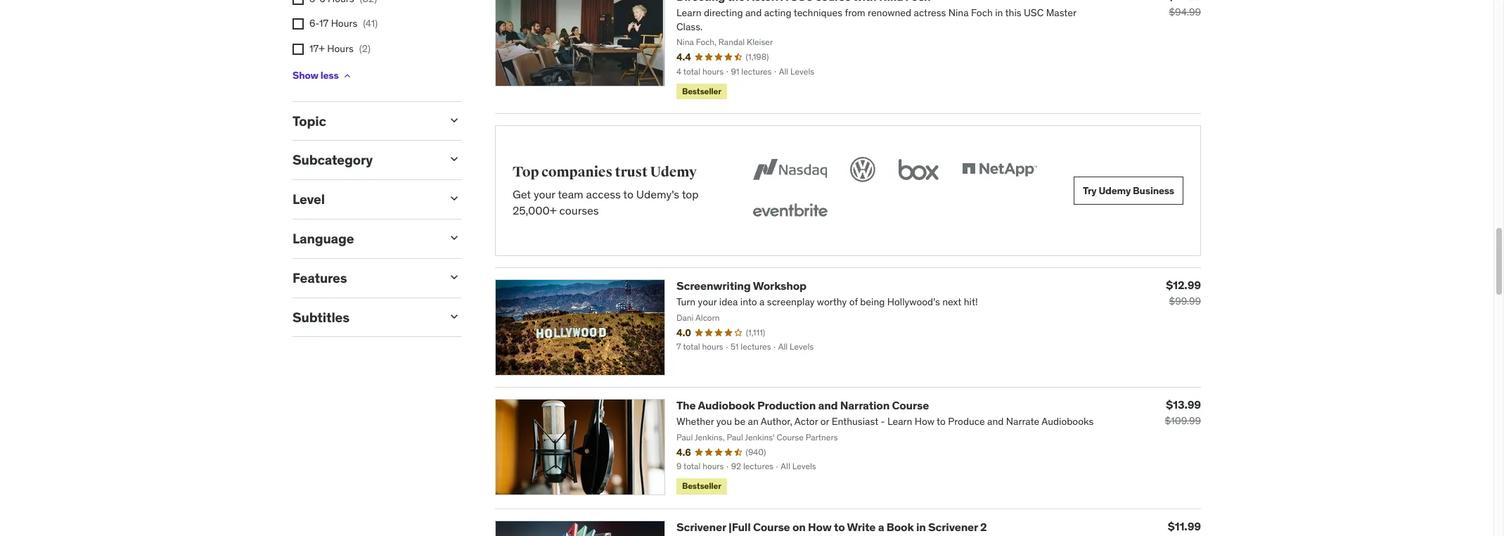 Task type: vqa. For each thing, say whether or not it's contained in the screenshot.
you
no



Task type: locate. For each thing, give the bounding box(es) containing it.
courses
[[560, 203, 599, 217]]

udemy up the udemy's
[[650, 163, 697, 181]]

to right how
[[834, 520, 845, 534]]

2 vertical spatial small image
[[447, 309, 461, 323]]

1 vertical spatial small image
[[447, 152, 461, 166]]

scrivener left 2
[[929, 520, 978, 534]]

the audiobook production and narration course link
[[677, 398, 929, 412]]

2 vertical spatial small image
[[447, 270, 461, 284]]

udemy
[[650, 163, 697, 181], [1099, 184, 1131, 197]]

how
[[808, 520, 832, 534]]

audiobook
[[698, 398, 755, 412]]

to inside top companies trust udemy get your team access to udemy's top 25,000+ courses
[[624, 187, 634, 201]]

1 horizontal spatial to
[[834, 520, 845, 534]]

1 small image from the top
[[447, 191, 461, 206]]

0 vertical spatial to
[[624, 187, 634, 201]]

1 vertical spatial small image
[[447, 231, 461, 245]]

scrivener
[[677, 520, 726, 534], [929, 520, 978, 534]]

small image for features
[[447, 270, 461, 284]]

small image
[[447, 191, 461, 206], [447, 231, 461, 245], [447, 270, 461, 284]]

0 vertical spatial small image
[[447, 191, 461, 206]]

show less
[[293, 69, 339, 82]]

scrivener |full course on how to write a book in scrivener 2 link
[[677, 520, 987, 534]]

1 vertical spatial course
[[753, 520, 790, 534]]

screenwriting workshop
[[677, 279, 807, 293]]

2 scrivener from the left
[[929, 520, 978, 534]]

$13.99 $109.99
[[1165, 397, 1202, 427]]

workshop
[[753, 279, 807, 293]]

course
[[892, 398, 929, 412], [753, 520, 790, 534]]

a
[[878, 520, 885, 534]]

$99.99
[[1170, 295, 1202, 307]]

less
[[321, 69, 339, 82]]

2 small image from the top
[[447, 231, 461, 245]]

$12.99
[[1167, 278, 1202, 292]]

0 horizontal spatial to
[[624, 187, 634, 201]]

level button
[[293, 191, 436, 208]]

and
[[818, 398, 838, 412]]

small image
[[447, 113, 461, 127], [447, 152, 461, 166], [447, 309, 461, 323]]

17+
[[310, 42, 325, 55]]

$109.99
[[1165, 414, 1202, 427]]

small image for level
[[447, 191, 461, 206]]

xsmall image
[[293, 0, 304, 5], [293, 19, 304, 30], [293, 44, 304, 55], [342, 70, 353, 81]]

small image for subcategory
[[447, 152, 461, 166]]

write
[[847, 520, 876, 534]]

1 small image from the top
[[447, 113, 461, 127]]

2 small image from the top
[[447, 152, 461, 166]]

0 vertical spatial small image
[[447, 113, 461, 127]]

3 small image from the top
[[447, 270, 461, 284]]

25,000+
[[513, 203, 557, 217]]

17+ hours (2)
[[310, 42, 371, 55]]

udemy right "try"
[[1099, 184, 1131, 197]]

0 horizontal spatial course
[[753, 520, 790, 534]]

top companies trust udemy get your team access to udemy's top 25,000+ courses
[[513, 163, 699, 217]]

subcategory button
[[293, 152, 436, 168]]

features
[[293, 269, 347, 286]]

get
[[513, 187, 531, 201]]

|full
[[729, 520, 751, 534]]

1 horizontal spatial udemy
[[1099, 184, 1131, 197]]

hours right '17+'
[[327, 42, 354, 55]]

course right 'narration'
[[892, 398, 929, 412]]

0 vertical spatial course
[[892, 398, 929, 412]]

volkswagen image
[[848, 154, 879, 185]]

0 horizontal spatial scrivener
[[677, 520, 726, 534]]

$94.99
[[1169, 5, 1202, 18]]

xsmall image inside show less button
[[342, 70, 353, 81]]

3 small image from the top
[[447, 309, 461, 323]]

0 vertical spatial udemy
[[650, 163, 697, 181]]

hours right 17 in the left top of the page
[[331, 17, 358, 30]]

1 vertical spatial udemy
[[1099, 184, 1131, 197]]

subtitles button
[[293, 309, 436, 325]]

to
[[624, 187, 634, 201], [834, 520, 845, 534]]

6-
[[310, 17, 319, 30]]

scrivener left |full
[[677, 520, 726, 534]]

the audiobook production and narration course
[[677, 398, 929, 412]]

1 horizontal spatial scrivener
[[929, 520, 978, 534]]

hours
[[331, 17, 358, 30], [327, 42, 354, 55]]

book
[[887, 520, 914, 534]]

1 vertical spatial hours
[[327, 42, 354, 55]]

features button
[[293, 269, 436, 286]]

1 vertical spatial to
[[834, 520, 845, 534]]

to down the trust
[[624, 187, 634, 201]]

small image for subtitles
[[447, 309, 461, 323]]

1 horizontal spatial course
[[892, 398, 929, 412]]

production
[[758, 398, 816, 412]]

0 horizontal spatial udemy
[[650, 163, 697, 181]]

language button
[[293, 230, 436, 247]]

course left on
[[753, 520, 790, 534]]

$12.99 $99.99
[[1167, 278, 1202, 307]]

screenwriting
[[677, 279, 751, 293]]

$13.99
[[1167, 397, 1202, 412]]



Task type: describe. For each thing, give the bounding box(es) containing it.
(41)
[[363, 17, 378, 30]]

small image for topic
[[447, 113, 461, 127]]

level
[[293, 191, 325, 208]]

scrivener |full course on how to write a book in scrivener 2
[[677, 520, 987, 534]]

subcategory
[[293, 152, 373, 168]]

$11.99
[[1168, 519, 1202, 533]]

team
[[558, 187, 584, 201]]

top
[[513, 163, 539, 181]]

subtitles
[[293, 309, 350, 325]]

udemy inside top companies trust udemy get your team access to udemy's top 25,000+ courses
[[650, 163, 697, 181]]

language
[[293, 230, 354, 247]]

try udemy business
[[1083, 184, 1175, 197]]

1 scrivener from the left
[[677, 520, 726, 534]]

access
[[586, 187, 621, 201]]

nasdaq image
[[750, 154, 831, 185]]

try
[[1083, 184, 1097, 197]]

business
[[1133, 184, 1175, 197]]

(2)
[[359, 42, 371, 55]]

2
[[981, 520, 987, 534]]

the
[[677, 398, 696, 412]]

try udemy business link
[[1074, 177, 1184, 205]]

netapp image
[[960, 154, 1040, 185]]

box image
[[896, 154, 943, 185]]

udemy's
[[636, 187, 680, 201]]

on
[[793, 520, 806, 534]]

topic
[[293, 112, 326, 129]]

small image for language
[[447, 231, 461, 245]]

screenwriting workshop link
[[677, 279, 807, 293]]

eventbrite image
[[750, 196, 831, 227]]

show less button
[[293, 62, 353, 90]]

companies
[[542, 163, 613, 181]]

your
[[534, 187, 556, 201]]

narration
[[841, 398, 890, 412]]

trust
[[615, 163, 648, 181]]

show
[[293, 69, 319, 82]]

6-17 hours (41)
[[310, 17, 378, 30]]

topic button
[[293, 112, 436, 129]]

17
[[319, 17, 329, 30]]

in
[[917, 520, 926, 534]]

0 vertical spatial hours
[[331, 17, 358, 30]]

top
[[682, 187, 699, 201]]



